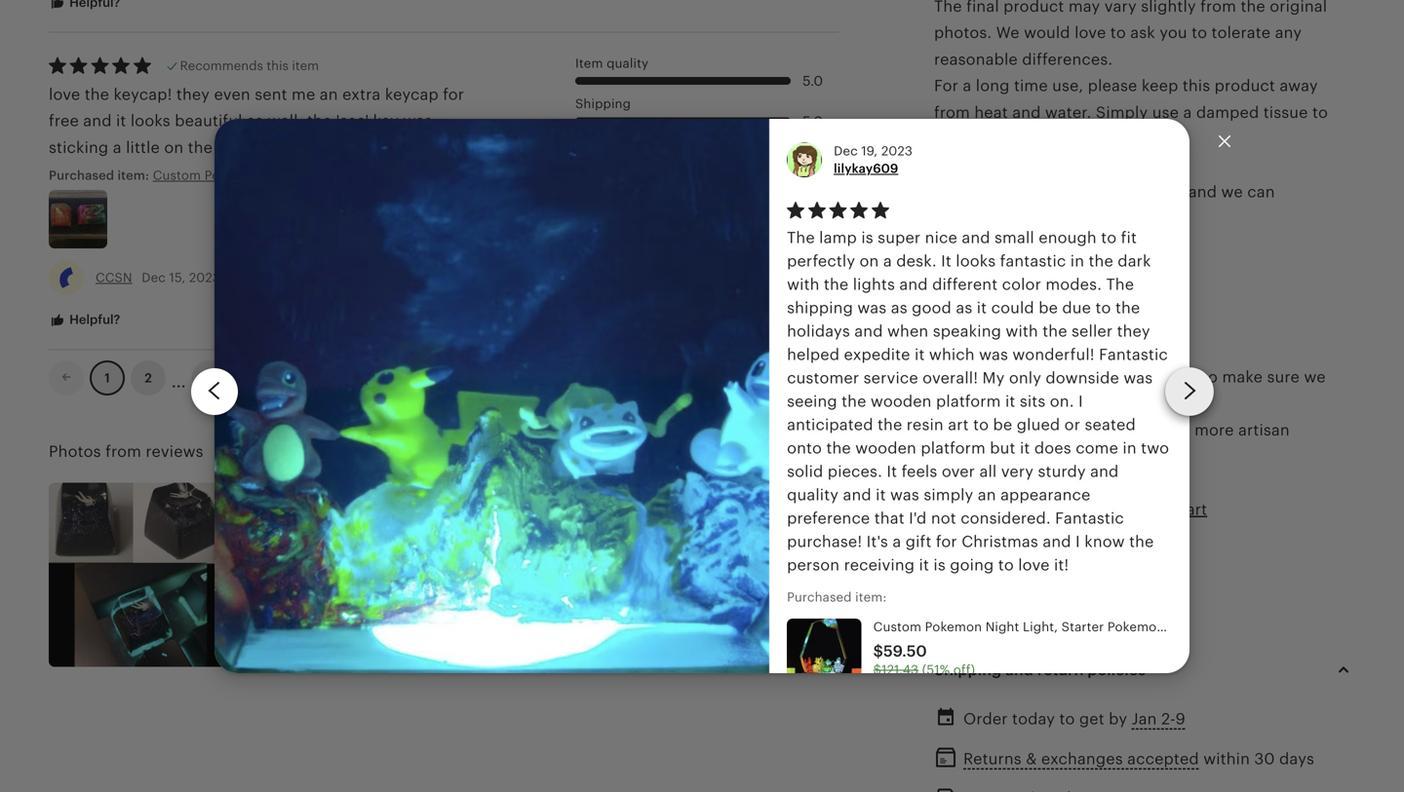 Task type: locate. For each thing, give the bounding box(es) containing it.
2 vertical spatial for
[[936, 534, 958, 551]]

wooden up resin
[[871, 393, 932, 411]]

love left the it! on the right of the page
[[1018, 557, 1050, 575]]

1 horizontal spatial the
[[934, 0, 962, 15]]

2
[[145, 371, 152, 386]]

dec left the 19,
[[834, 144, 858, 158]]

0 horizontal spatial it
[[887, 463, 897, 481]]

preference
[[787, 510, 870, 528]]

0 vertical spatial product
[[1004, 0, 1065, 15]]

2 as from the left
[[956, 300, 973, 317]]

to down christmas
[[999, 557, 1014, 575]]

item: inside photos from reviews dialog
[[856, 591, 887, 605]]

the
[[934, 0, 962, 15], [787, 229, 815, 247], [1107, 276, 1135, 294]]

the inside the final product may vary slightly from the original photos. we would love to ask you to tolerate any reasonable differences. for a long time use, please keep this product away from heat and water. simply use a damped tissue to clean the surface.
[[934, 0, 962, 15]]

more left artisan
[[1195, 422, 1234, 440]]

love
[[1075, 24, 1106, 42], [1018, 557, 1050, 575]]

1 vertical spatial kindly
[[934, 369, 981, 386]]

0 vertical spatial dec
[[834, 144, 858, 158]]

1 vertical spatial service
[[864, 370, 919, 387]]

1 horizontal spatial on
[[1074, 395, 1094, 413]]

1 vertical spatial be
[[993, 417, 1013, 434]]

from up tolerate
[[1201, 0, 1237, 15]]

platform up "over"
[[921, 440, 986, 458]]

and down time
[[1013, 104, 1041, 121]]

platform
[[936, 393, 1001, 411], [921, 440, 986, 458]]

0 horizontal spatial service
[[640, 137, 684, 152]]

0 horizontal spatial this
[[267, 59, 289, 73]]

the up wonderful!
[[1043, 323, 1068, 341]]

1 horizontal spatial from
[[934, 104, 970, 121]]

long
[[976, 77, 1010, 95]]

solid
[[787, 463, 824, 481]]

2023 right the 19,
[[882, 144, 913, 158]]

more
[[1118, 422, 1158, 440], [1195, 422, 1234, 440]]

1 kindly from the top
[[934, 183, 981, 201]]

1 vertical spatial purchased
[[787, 591, 852, 605]]

this right keep
[[1183, 77, 1211, 95]]

it down pieces.
[[876, 487, 886, 504]]

$ right custom pokemon night light, starter pokemon epoxy lamp personalized night light pokemon resin night light christmas night light gifts boy image
[[874, 663, 882, 678]]

0 horizontal spatial on
[[860, 253, 879, 270]]

and left return
[[1006, 662, 1034, 679]]

dec inside dec 19, 2023 lilykay609
[[834, 144, 858, 158]]

shopping!
[[1101, 555, 1177, 572]]

phone
[[1086, 369, 1135, 386]]

they
[[1117, 323, 1151, 341]]

color
[[1002, 276, 1042, 294]]

and down pieces.
[[843, 487, 872, 504]]

1 horizontal spatial purchased item:
[[787, 591, 887, 605]]

2023
[[882, 144, 913, 158], [189, 271, 220, 285]]

on inside kindly provide your phone number to make sure we can deliver to you on time. kindly visit our shop for more and more artisan keycaps:
[[1074, 395, 1094, 413]]

1 vertical spatial is
[[934, 557, 946, 575]]

can inside kindly provide your phone number to make sure we can deliver to you on time. kindly visit our shop for more and more artisan keycaps:
[[934, 395, 962, 413]]

0 horizontal spatial that
[[875, 510, 905, 528]]

1 vertical spatial we
[[1304, 369, 1326, 386]]

purchased item:
[[49, 168, 153, 183], [787, 591, 887, 605]]

quality down 'solid'
[[787, 487, 839, 504]]

with down could
[[1006, 323, 1039, 341]]

$ up 121.43
[[874, 643, 884, 661]]

your inside kindly provide your phone number to make sure we can deliver to you on time. kindly visit our shop for more and more artisan keycaps:
[[1048, 369, 1082, 386]]

sits
[[1020, 393, 1046, 411]]

i right on.
[[1079, 393, 1083, 411]]

purchased item: up view details of this review photo by ccsn
[[49, 168, 153, 183]]

kindly up customize
[[934, 183, 981, 201]]

1 horizontal spatial shipping
[[934, 662, 1002, 679]]

1 vertical spatial 2023
[[189, 271, 220, 285]]

1 vertical spatial wooden
[[856, 440, 917, 458]]

0 horizontal spatial purchased item:
[[49, 168, 153, 183]]

i up happy
[[1076, 534, 1081, 551]]

kindly down which
[[934, 369, 981, 386]]

different
[[933, 276, 998, 294]]

0 vertical spatial service
[[640, 137, 684, 152]]

purchased up view details of this review photo by ccsn
[[49, 168, 114, 183]]

and down come
[[1091, 463, 1119, 481]]

for
[[1051, 210, 1073, 227], [1093, 422, 1114, 440], [936, 534, 958, 551]]

0 vertical spatial love
[[1075, 24, 1106, 42]]

it left "feels"
[[887, 463, 897, 481]]

1 $ from the top
[[874, 643, 884, 661]]

1 vertical spatial $
[[874, 663, 882, 678]]

2 5.0 from the top
[[803, 114, 823, 129]]

5.0 for quality
[[803, 73, 823, 89]]

provide
[[986, 369, 1044, 386]]

you
[[1160, 24, 1188, 42], [1042, 395, 1070, 413], [984, 555, 1012, 572]]

with left "us"
[[1031, 183, 1064, 201]]

1 horizontal spatial as
[[956, 300, 973, 317]]

photos
[[49, 444, 101, 461]]

fantastic up know
[[1055, 510, 1124, 528]]

kindly up keycaps:
[[934, 422, 981, 440]]

1 horizontal spatial dec
[[834, 144, 858, 158]]

2023 inside dec 19, 2023 lilykay609
[[882, 144, 913, 158]]

the up perfectly
[[787, 229, 815, 247]]

does
[[1035, 440, 1072, 458]]

tolerate
[[1212, 24, 1271, 42]]

is left the going
[[934, 557, 946, 575]]

for inside kindly provide your phone number to make sure we can deliver to you on time. kindly visit our shop for more and more artisan keycaps:
[[1093, 422, 1114, 440]]

1 vertical spatial 5.0
[[803, 114, 823, 129]]

item
[[575, 56, 603, 71]]

from right photos
[[105, 444, 141, 461]]

1 vertical spatial can
[[934, 395, 962, 413]]

1 vertical spatial your
[[1048, 369, 1082, 386]]

quality right item
[[607, 56, 649, 71]]

1 vertical spatial you
[[1042, 395, 1070, 413]]

it
[[977, 300, 987, 317], [915, 346, 925, 364], [1006, 393, 1016, 411], [1020, 440, 1030, 458], [876, 487, 886, 504], [919, 557, 930, 575]]

1 vertical spatial on
[[1074, 395, 1094, 413]]

0 vertical spatial can
[[1248, 183, 1275, 201]]

that up the it's
[[875, 510, 905, 528]]

1 horizontal spatial we
[[1304, 369, 1326, 386]]

product up damped
[[1215, 77, 1276, 95]]

15,
[[169, 271, 186, 285]]

product up would
[[1004, 0, 1065, 15]]

the for the final product may vary slightly from the original photos. we would love to ask you to tolerate any reasonable differences. for a long time use, please keep this product away from heat and water. simply use a damped tissue to clean the surface.
[[934, 0, 962, 15]]

slightly
[[1141, 0, 1196, 15]]

1 horizontal spatial item:
[[856, 591, 887, 605]]

1
[[105, 371, 110, 386]]

1 horizontal spatial love
[[1075, 24, 1106, 42]]

0 horizontal spatial dec
[[142, 271, 166, 285]]

dec left 15,
[[142, 271, 166, 285]]

your up you.
[[1090, 183, 1124, 201]]

1 more from the left
[[1118, 422, 1158, 440]]

0 vertical spatial for
[[1051, 210, 1073, 227]]

the down dark
[[1107, 276, 1135, 294]]

seeing
[[787, 393, 838, 411]]

super
[[878, 229, 921, 247]]

1 vertical spatial from
[[934, 104, 970, 121]]

and up thank you and happy shopping!
[[1043, 534, 1072, 551]]

on right on.
[[1074, 395, 1094, 413]]

your up on.
[[1048, 369, 1082, 386]]

the up they
[[1116, 300, 1141, 317]]

that inside the lamp is super nice and small enough to fit perfectly on a desk. it looks fantastic in the dark with the lights and different color modes.  the shipping was as good as it could be due to the holidays and when speaking with the seller they helped expedite it which was wonderful! fantastic customer service overall!   my only downside was seeing the wooden platform it sits on. i anticipated the resin art to be glued or seated onto the wooden platform but it does come in two solid pieces. it feels over all very sturdy and quality and it was simply an appearance preference that i'd not considered.  fantastic purchase! it's a gift for christmas and i know the person receiving it is going to love it!
[[875, 510, 905, 528]]

it up speaking
[[977, 300, 987, 317]]

for up come
[[1093, 422, 1114, 440]]

with
[[1031, 183, 1064, 201], [787, 276, 820, 294], [1006, 323, 1039, 341]]

1 vertical spatial for
[[1093, 422, 1114, 440]]

was up my
[[979, 346, 1009, 364]]

1 vertical spatial this
[[1183, 77, 1211, 95]]

and right design,
[[1189, 183, 1217, 201]]

as down different
[[956, 300, 973, 317]]

the final product may vary slightly from the original photos. we would love to ask you to tolerate any reasonable differences. for a long time use, please keep this product away from heat and water. simply use a damped tissue to clean the surface.
[[934, 0, 1328, 148]]

0 vertical spatial with
[[1031, 183, 1064, 201]]

to down slightly
[[1192, 24, 1208, 42]]

photos.
[[934, 24, 992, 42]]

but
[[990, 440, 1016, 458]]

on up lights
[[860, 253, 879, 270]]

5.0 for service
[[803, 154, 823, 170]]

1 vertical spatial with
[[787, 276, 820, 294]]

accepted
[[1128, 751, 1199, 769]]

was down lights
[[858, 300, 887, 317]]

from up the clean
[[934, 104, 970, 121]]

and inside the final product may vary slightly from the original photos. we would love to ask you to tolerate any reasonable differences. for a long time use, please keep this product away from heat and water. simply use a damped tissue to clean the surface.
[[1013, 104, 1041, 121]]

damped
[[1197, 104, 1260, 121]]

to up glued
[[1023, 395, 1038, 413]]

2 vertical spatial 5.0
[[803, 154, 823, 170]]

1 horizontal spatial product
[[1215, 77, 1276, 95]]

can
[[1248, 183, 1275, 201], [934, 395, 962, 413]]

you inside kindly provide your phone number to make sure we can deliver to you on time. kindly visit our shop for more and more artisan keycaps:
[[1042, 395, 1070, 413]]

with up the 'shipping'
[[787, 276, 820, 294]]

can up art
[[934, 395, 962, 413]]

1 horizontal spatial be
[[1039, 300, 1058, 317]]

0 vertical spatial 5.0
[[803, 73, 823, 89]]

which
[[929, 346, 975, 364]]

this left item
[[267, 59, 289, 73]]

anticipated
[[787, 417, 874, 434]]

we
[[996, 24, 1020, 42]]

0 vertical spatial the
[[934, 0, 962, 15]]

2 more from the left
[[1195, 422, 1234, 440]]

1 vertical spatial the
[[787, 229, 815, 247]]

0 vertical spatial it
[[941, 253, 952, 270]]

0 vertical spatial on
[[860, 253, 879, 270]]

shipping and return policies button
[[917, 647, 1373, 694]]

1 horizontal spatial service
[[864, 370, 919, 387]]

0 horizontal spatial 2023
[[189, 271, 220, 285]]

returns & exchanges accepted within 30 days
[[964, 751, 1315, 769]]

2023 for dec 15, 2023
[[189, 271, 220, 285]]

can down tissue
[[1248, 183, 1275, 201]]

shipping and return policies
[[934, 662, 1146, 679]]

0 horizontal spatial you
[[984, 555, 1012, 572]]

all
[[980, 463, 997, 481]]

purchased item: inside photos from reviews dialog
[[787, 591, 887, 605]]

0 vertical spatial item:
[[117, 168, 149, 183]]

2 kindly from the top
[[934, 369, 981, 386]]

2 vertical spatial kindly
[[934, 422, 981, 440]]

and down desk.
[[900, 276, 928, 294]]

to left fit
[[1101, 229, 1117, 247]]

reviews
[[146, 444, 204, 461]]

that
[[1017, 210, 1047, 227], [875, 510, 905, 528]]

3 5.0 from the top
[[803, 154, 823, 170]]

sure
[[1267, 369, 1300, 386]]

0 horizontal spatial we
[[1222, 183, 1243, 201]]

1 link
[[90, 361, 125, 396]]

ask
[[1131, 24, 1156, 42]]

resin
[[907, 417, 944, 434]]

us
[[1068, 183, 1086, 201]]

enough
[[1039, 229, 1097, 247]]

3 kindly from the top
[[934, 422, 981, 440]]

0 horizontal spatial product
[[1004, 0, 1065, 15]]

0 horizontal spatial for
[[936, 534, 958, 551]]

0 vertical spatial we
[[1222, 183, 1243, 201]]

fit
[[1121, 229, 1137, 247]]

1 horizontal spatial in
[[1071, 253, 1085, 270]]

we right design,
[[1222, 183, 1243, 201]]

we inside kindly provide your phone number to make sure we can deliver to you on time. kindly visit our shop for more and more artisan keycaps:
[[1304, 369, 1326, 386]]

30
[[1255, 751, 1275, 769]]

to left "ship"
[[985, 316, 1001, 333]]

a right for
[[963, 77, 972, 95]]

1 horizontal spatial this
[[1183, 77, 1211, 95]]

shipping inside dropdown button
[[934, 662, 1002, 679]]

as up when
[[891, 300, 908, 317]]

purchased
[[49, 168, 114, 183], [787, 591, 852, 605]]

service down expedite
[[864, 370, 919, 387]]

service right customer
[[640, 137, 684, 152]]

exchanges
[[1042, 751, 1123, 769]]

2 vertical spatial the
[[1107, 276, 1135, 294]]

was up i'd
[[891, 487, 920, 504]]

0 horizontal spatial love
[[1018, 557, 1050, 575]]

1 vertical spatial that
[[875, 510, 905, 528]]

0 vertical spatial that
[[1017, 210, 1047, 227]]

you inside the final product may vary slightly from the original photos. we would love to ask you to tolerate any reasonable differences. for a long time use, please keep this product away from heat and water. simply use a damped tissue to clean the surface.
[[1160, 24, 1188, 42]]

pieces.
[[828, 463, 883, 481]]

in up modes.
[[1071, 253, 1085, 270]]

is right "lamp"
[[862, 229, 874, 247]]

handmade in vietnam
[[934, 263, 1103, 280]]

feels
[[902, 463, 938, 481]]

1 horizontal spatial purchased
[[787, 591, 852, 605]]

is
[[862, 229, 874, 247], [934, 557, 946, 575]]

custom pokemon night light, starter pokemon epoxy lamp personalized night light pokemon resin night light christmas night light gifts boy image
[[787, 619, 862, 679]]

0 vertical spatial from
[[1201, 0, 1237, 15]]

1 horizontal spatial quality
[[787, 487, 839, 504]]

wooden up pieces.
[[856, 440, 917, 458]]

2 horizontal spatial for
[[1093, 422, 1114, 440]]

and down customize
[[962, 229, 991, 247]]

use
[[1153, 104, 1179, 121]]

1 horizontal spatial that
[[1017, 210, 1047, 227]]

1 vertical spatial shipping
[[934, 662, 1002, 679]]

for up the enough
[[1051, 210, 1073, 227]]

platform up art
[[936, 393, 1001, 411]]

kindly for can
[[934, 369, 981, 386]]

2 vertical spatial you
[[984, 555, 1012, 572]]

a down super
[[884, 253, 892, 270]]

0 vertical spatial $
[[874, 643, 884, 661]]

1 vertical spatial dec
[[142, 271, 166, 285]]

0 horizontal spatial shipping
[[575, 97, 631, 111]]

it down nice at the top of page
[[941, 253, 952, 270]]

love inside the final product may vary slightly from the original photos. we would love to ask you to tolerate any reasonable differences. for a long time use, please keep this product away from heat and water. simply use a damped tissue to clean the surface.
[[1075, 24, 1106, 42]]

0 vertical spatial you
[[1160, 24, 1188, 42]]

1 vertical spatial product
[[1215, 77, 1276, 95]]

fantastic down they
[[1099, 346, 1168, 364]]

it left sits
[[1006, 393, 1016, 411]]

be left due
[[1039, 300, 1058, 317]]

shipping up customer
[[575, 97, 631, 111]]

love down may
[[1075, 24, 1106, 42]]

happy
[[1049, 555, 1096, 572]]

$ 59.50 $ 121.43 (51% off)
[[874, 643, 975, 678]]

you down slightly
[[1160, 24, 1188, 42]]

2023 right 15,
[[189, 271, 220, 285]]

jan 2-9 button
[[1132, 706, 1186, 734]]

you up or
[[1042, 395, 1070, 413]]

for inside kindly share with us your design, and we can customize that for you.
[[1051, 210, 1073, 227]]

2 link
[[131, 361, 166, 396]]

it's
[[867, 534, 888, 551]]

2023 for dec 19, 2023 lilykay609
[[882, 144, 913, 158]]

0 horizontal spatial your
[[1048, 369, 1082, 386]]

1 vertical spatial purchased item:
[[787, 591, 887, 605]]

it
[[941, 253, 952, 270], [887, 463, 897, 481]]

1 5.0 from the top
[[803, 73, 823, 89]]

the lamp is super nice and small enough to fit perfectly on a desk. it looks fantastic in the dark with the lights and different color modes.  the shipping was as good as it could be due to the holidays and when speaking with the seller they helped expedite it which was wonderful! fantastic customer service overall!   my only downside was seeing the wooden platform it sits on. i anticipated the resin art to be glued or seated onto the wooden platform but it does come in two solid pieces. it feels over all very sturdy and quality and it was simply an appearance preference that i'd not considered.  fantastic purchase! it's a gift for christmas and i know the person receiving it is going to love it!
[[787, 229, 1170, 575]]

2 horizontal spatial the
[[1107, 276, 1135, 294]]

kindly inside kindly share with us your design, and we can customize that for you.
[[934, 183, 981, 201]]



Task type: vqa. For each thing, say whether or not it's contained in the screenshot.
overall!
yes



Task type: describe. For each thing, give the bounding box(es) containing it.
1 vertical spatial it
[[887, 463, 897, 481]]

your inside kindly share with us your design, and we can customize that for you.
[[1090, 183, 1124, 201]]

within
[[1204, 751, 1250, 769]]

&
[[1026, 751, 1037, 769]]

differences.
[[1022, 51, 1113, 68]]

dec 19, 2023 lilykay609
[[834, 144, 913, 176]]

for
[[934, 77, 959, 95]]

1 vertical spatial i
[[1076, 534, 1081, 551]]

looks
[[956, 253, 996, 270]]

…
[[172, 364, 186, 393]]

and left the it! on the right of the page
[[1016, 555, 1045, 572]]

a right the it's
[[893, 534, 902, 551]]

sturdy
[[1038, 463, 1086, 481]]

could
[[992, 300, 1035, 317]]

reasonable
[[934, 51, 1018, 68]]

modes.
[[1046, 276, 1102, 294]]

downside
[[1046, 370, 1120, 387]]

0 horizontal spatial is
[[862, 229, 874, 247]]

water.
[[1045, 104, 1092, 121]]

0 vertical spatial wooden
[[871, 393, 932, 411]]

return
[[1038, 662, 1084, 679]]

over
[[942, 463, 975, 481]]

love inside the lamp is super nice and small enough to fit perfectly on a desk. it looks fantastic in the dark with the lights and different color modes.  the shipping was as good as it could be due to the holidays and when speaking with the seller they helped expedite it which was wonderful! fantastic customer service overall!   my only downside was seeing the wooden platform it sits on. i anticipated the resin art to be glued or seated onto the wooden platform but it does come in two solid pieces. it feels over all very sturdy and quality and it was simply an appearance preference that i'd not considered.  fantastic purchase! it's a gift for christmas and i know the person receiving it is going to love it!
[[1018, 557, 1050, 575]]

2 horizontal spatial from
[[1201, 0, 1237, 15]]

and inside kindly share with us your design, and we can customize that for you.
[[1189, 183, 1217, 201]]

service inside the lamp is super nice and small enough to fit perfectly on a desk. it looks fantastic in the dark with the lights and different color modes.  the shipping was as good as it could be due to the holidays and when speaking with the seller they helped expedite it which was wonderful! fantastic customer service overall!   my only downside was seeing the wooden platform it sits on. i anticipated the resin art to be glued or seated onto the wooden platform but it does come in two solid pieces. it feels over all very sturdy and quality and it was simply an appearance preference that i'd not considered.  fantastic purchase! it's a gift for christmas and i know the person receiving it is going to love it!
[[864, 370, 919, 387]]

0 horizontal spatial in
[[1022, 263, 1036, 280]]

vary
[[1105, 0, 1137, 15]]

number
[[1139, 369, 1198, 386]]

customer
[[787, 370, 860, 387]]

you.
[[1077, 210, 1110, 227]]

0 vertical spatial purchased item:
[[49, 168, 153, 183]]

order
[[964, 711, 1008, 729]]

would
[[1024, 24, 1071, 42]]

to left make
[[1203, 369, 1218, 386]]

know
[[1085, 534, 1125, 551]]

the down heat
[[980, 130, 1005, 148]]

our
[[1021, 422, 1047, 440]]

lamp
[[819, 229, 857, 247]]

quality inside the lamp is super nice and small enough to fit perfectly on a desk. it looks fantastic in the dark with the lights and different color modes.  the shipping was as good as it could be due to the holidays and when speaking with the seller they helped expedite it which was wonderful! fantastic customer service overall!   my only downside was seeing the wooden platform it sits on. i anticipated the resin art to be glued or seated onto the wooden platform but it does come in two solid pieces. it feels over all very sturdy and quality and it was simply an appearance preference that i'd not considered.  fantastic purchase! it's a gift for christmas and i know the person receiving it is going to love it!
[[787, 487, 839, 504]]

simply
[[924, 487, 974, 504]]

come
[[1076, 440, 1119, 458]]

an
[[978, 487, 996, 504]]

please
[[1088, 77, 1138, 95]]

christmas
[[962, 534, 1039, 551]]

may
[[1069, 0, 1101, 15]]

shop
[[1051, 422, 1088, 440]]

make
[[1223, 369, 1263, 386]]

with inside kindly share with us your design, and we can customize that for you.
[[1031, 183, 1064, 201]]

purchase!
[[787, 534, 862, 551]]

(51%
[[922, 663, 950, 678]]

and inside kindly provide your phone number to make sure we can deliver to you on time. kindly visit our shop for more and more artisan keycaps:
[[1162, 422, 1191, 440]]

recommends this item
[[180, 59, 319, 73]]

vietnam
[[1040, 263, 1103, 280]]

it down the "gift"
[[919, 557, 930, 575]]

keep
[[1142, 77, 1179, 95]]

and inside dropdown button
[[1006, 662, 1034, 679]]

1 as from the left
[[891, 300, 908, 317]]

a right use
[[1184, 104, 1192, 121]]

0 vertical spatial purchased
[[49, 168, 114, 183]]

2-
[[1162, 711, 1176, 729]]

photos from reviews
[[49, 444, 204, 461]]

shipping for shipping and return policies
[[934, 662, 1002, 679]]

perfectly
[[787, 253, 856, 270]]

for inside the lamp is super nice and small enough to fit perfectly on a desk. it looks fantastic in the dark with the lights and different color modes.  the shipping was as good as it could be due to the holidays and when speaking with the seller they helped expedite it which was wonderful! fantastic customer service overall!   my only downside was seeing the wooden platform it sits on. i anticipated the resin art to be glued or seated onto the wooden platform but it does come in two solid pieces. it feels over all very sturdy and quality and it was simply an appearance preference that i'd not considered.  fantastic purchase! it's a gift for christmas and i know the person receiving it is going to love it!
[[936, 534, 958, 551]]

thank you and happy shopping!
[[934, 555, 1177, 572]]

very
[[1001, 463, 1034, 481]]

1 horizontal spatial is
[[934, 557, 946, 575]]

the up anticipated at the bottom
[[842, 393, 867, 411]]

1 horizontal spatial it
[[941, 253, 952, 270]]

the for the lamp is super nice and small enough to fit perfectly on a desk. it looks fantastic in the dark with the lights and different color modes.  the shipping was as good as it could be due to the holidays and when speaking with the seller they helped expedite it which was wonderful! fantastic customer service overall!   my only downside was seeing the wooden platform it sits on. i anticipated the resin art to be glued or seated onto the wooden platform but it does come in two solid pieces. it feels over all very sturdy and quality and it was simply an appearance preference that i'd not considered.  fantastic purchase! it's a gift for christmas and i know the person receiving it is going to love it!
[[787, 229, 815, 247]]

customer service
[[575, 137, 684, 152]]

customer
[[575, 137, 636, 152]]

0 vertical spatial quality
[[607, 56, 649, 71]]

purchased inside photos from reviews dialog
[[787, 591, 852, 605]]

off)
[[954, 663, 975, 678]]

it down our
[[1020, 440, 1030, 458]]

dec for dec 19, 2023 lilykay609
[[834, 144, 858, 158]]

gift
[[906, 534, 932, 551]]

fantastic
[[1000, 253, 1066, 270]]

shipping
[[787, 300, 853, 317]]

or
[[1065, 417, 1081, 434]]

desk.
[[897, 253, 937, 270]]

speaking
[[933, 323, 1002, 341]]

my
[[983, 370, 1005, 387]]

shipping for shipping
[[575, 97, 631, 111]]

dec for dec 15, 2023
[[142, 271, 166, 285]]

0 vertical spatial platform
[[936, 393, 1001, 411]]

9
[[1176, 711, 1186, 729]]

the left resin
[[878, 417, 903, 434]]

to left ask
[[1111, 24, 1126, 42]]

good
[[912, 300, 952, 317]]

thank
[[934, 555, 980, 572]]

recommends
[[180, 59, 263, 73]]

1 vertical spatial fantastic
[[1055, 510, 1124, 528]]

glued
[[1017, 417, 1060, 434]]

to left get
[[1060, 711, 1075, 729]]

photos from reviews dialog
[[0, 0, 1405, 793]]

0 horizontal spatial from
[[105, 444, 141, 461]]

1877
[[204, 371, 231, 386]]

2 $ from the top
[[874, 663, 882, 678]]

helped
[[787, 346, 840, 364]]

the down perfectly
[[824, 276, 849, 294]]

it down when
[[915, 346, 925, 364]]

and up expedite
[[855, 323, 883, 341]]

59.50
[[884, 643, 927, 661]]

by
[[1109, 711, 1128, 729]]

2 horizontal spatial in
[[1123, 440, 1137, 458]]

i'd
[[909, 510, 927, 528]]

nice
[[925, 229, 958, 247]]

two
[[1141, 440, 1170, 458]]

we inside kindly share with us your design, and we can customize that for you.
[[1222, 183, 1243, 201]]

0 vertical spatial i
[[1079, 393, 1083, 411]]

0 horizontal spatial be
[[993, 417, 1013, 434]]

can inside kindly share with us your design, and we can customize that for you.
[[1248, 183, 1275, 201]]

use,
[[1053, 77, 1084, 95]]

0 vertical spatial fantastic
[[1099, 346, 1168, 364]]

artisan
[[1239, 422, 1290, 440]]

to right art
[[974, 417, 989, 434]]

2 vertical spatial with
[[1006, 323, 1039, 341]]

get
[[1080, 711, 1105, 729]]

receiving
[[844, 557, 915, 575]]

1 vertical spatial platform
[[921, 440, 986, 458]]

0 vertical spatial be
[[1039, 300, 1058, 317]]

it!
[[1054, 557, 1069, 575]]

overall!
[[923, 370, 978, 387]]

ready to ship worldwide
[[934, 316, 1121, 333]]

the left dark
[[1089, 253, 1114, 270]]

clean
[[934, 130, 976, 148]]

ship
[[1005, 316, 1037, 333]]

the down anticipated at the bottom
[[827, 440, 851, 458]]

to down 'away' at top
[[1313, 104, 1328, 121]]

on inside the lamp is super nice and small enough to fit perfectly on a desk. it looks fantastic in the dark with the lights and different color modes.  the shipping was as good as it could be due to the holidays and when speaking with the seller they helped expedite it which was wonderful! fantastic customer service overall!   my only downside was seeing the wooden platform it sits on. i anticipated the resin art to be glued or seated onto the wooden platform but it does come in two solid pieces. it feels over all very sturdy and quality and it was simply an appearance preference that i'd not considered.  fantastic purchase! it's a gift for christmas and i know the person receiving it is going to love it!
[[860, 253, 879, 270]]

this inside the final product may vary slightly from the original photos. we would love to ask you to tolerate any reasonable differences. for a long time use, please keep this product away from heat and water. simply use a damped tissue to clean the surface.
[[1183, 77, 1211, 95]]

was up time.
[[1124, 370, 1153, 387]]

0 vertical spatial this
[[267, 59, 289, 73]]

kindly for customize
[[934, 183, 981, 201]]

to up 'seller'
[[1096, 300, 1111, 317]]

appearance
[[1001, 487, 1091, 504]]

view details of this review photo by ccsn image
[[49, 190, 107, 249]]

the up shopping!
[[1130, 534, 1154, 551]]

simply
[[1096, 104, 1148, 121]]

seller
[[1072, 323, 1113, 341]]

days
[[1280, 751, 1315, 769]]

only
[[1009, 370, 1042, 387]]

the up tolerate
[[1241, 0, 1266, 15]]

that inside kindly share with us your design, and we can customize that for you.
[[1017, 210, 1047, 227]]

person
[[787, 557, 840, 575]]



